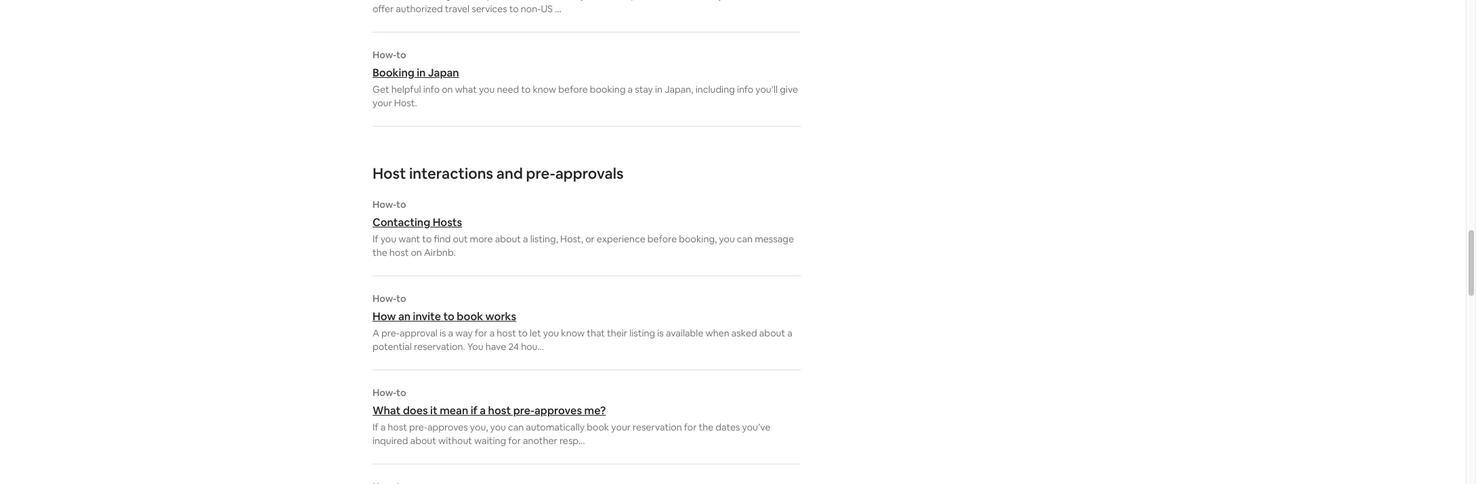 Task type: vqa. For each thing, say whether or not it's contained in the screenshot.
Clear to the top
no



Task type: locate. For each thing, give the bounding box(es) containing it.
1 horizontal spatial on
[[442, 83, 453, 96]]

your left reservation
[[611, 421, 631, 434]]

how
[[373, 310, 396, 324]]

2 vertical spatial for
[[508, 435, 521, 447]]

0 horizontal spatial know
[[533, 83, 556, 96]]

approves
[[535, 404, 582, 418], [427, 421, 468, 434]]

if down 'contacting'
[[373, 233, 378, 245]]

in left the japan
[[417, 66, 426, 80]]

you
[[467, 341, 483, 353]]

know right 'need'
[[533, 83, 556, 96]]

how- up booking
[[373, 49, 396, 61]]

how- up 'contacting'
[[373, 199, 396, 211]]

1 vertical spatial approves
[[427, 421, 468, 434]]

the
[[588, 0, 602, 1], [373, 247, 387, 259], [699, 421, 714, 434]]

0 vertical spatial that
[[726, 0, 744, 1]]

you right booking,
[[719, 233, 735, 245]]

1 is from the left
[[440, 327, 446, 339]]

book up way
[[457, 310, 483, 324]]

0 horizontal spatial info
[[423, 83, 440, 96]]

that left allows
[[726, 0, 744, 1]]

a left listing,
[[523, 233, 528, 245]]

how-to what does it mean if a host pre-approves me? if a host pre-approves you, you can automatically book your reservation for the dates you've inquired about without waiting for another resp…
[[373, 387, 771, 447]]

approval
[[400, 327, 438, 339]]

on down the japan
[[442, 83, 453, 96]]

1 vertical spatial if
[[373, 421, 378, 434]]

hosts
[[433, 215, 462, 230]]

0 horizontal spatial approves
[[427, 421, 468, 434]]

helpful
[[391, 83, 421, 96]]

0 horizontal spatial on
[[411, 247, 422, 259]]

1 horizontal spatial the
[[588, 0, 602, 1]]

1 horizontal spatial is
[[657, 327, 664, 339]]

2 horizontal spatial the
[[699, 421, 714, 434]]

0 vertical spatial the
[[588, 0, 602, 1]]

info down the japan
[[423, 83, 440, 96]]

in
[[417, 66, 426, 80], [655, 83, 663, 96]]

pre-
[[526, 164, 555, 183], [381, 327, 400, 339], [513, 404, 535, 418], [409, 421, 427, 434]]

pre- inside how-to how an invite to book works a pre-approval is a way for a host to let you know that their listing is available when asked about a potential reservation. you have 24 hou…
[[381, 327, 400, 339]]

0 horizontal spatial can
[[508, 421, 524, 434]]

japan
[[428, 66, 459, 80]]

a up inquired
[[381, 421, 386, 434]]

is
[[440, 327, 446, 339], [657, 327, 664, 339]]

2 horizontal spatial about
[[759, 327, 785, 339]]

1 horizontal spatial for
[[508, 435, 521, 447]]

1 horizontal spatial approves
[[535, 404, 582, 418]]

you inside how-to how an invite to book works a pre-approval is a way for a host to let you know that their listing is available when asked about a potential reservation. you have 24 hou…
[[543, 327, 559, 339]]

how-to contacting hosts if you want to find out more about a listing, host, or experience before booking, you can message the host on airbnb.
[[373, 199, 794, 259]]

you right what
[[479, 83, 495, 96]]

1 vertical spatial for
[[684, 421, 697, 434]]

the right by
[[588, 0, 602, 1]]

0 horizontal spatial before
[[558, 83, 588, 96]]

automatically
[[526, 421, 585, 434]]

travel
[[445, 3, 470, 15]]

available
[[666, 327, 704, 339]]

how- inside how-to what does it mean if a host pre-approves me? if a host pre-approves you, you can automatically book your reservation for the dates you've inquired about without waiting for another resp…
[[373, 387, 396, 399]]

message
[[755, 233, 794, 245]]

approves up without
[[427, 421, 468, 434]]

3 how- from the top
[[373, 293, 396, 305]]

host inside how-to how an invite to book works a pre-approval is a way for a host to let you know that their listing is available when asked about a potential reservation. you have 24 hou…
[[497, 327, 516, 339]]

0 vertical spatial your
[[373, 97, 392, 109]]

1 vertical spatial about
[[759, 327, 785, 339]]

0 horizontal spatial in
[[417, 66, 426, 80]]

to
[[786, 0, 796, 1], [509, 3, 519, 15], [396, 49, 406, 61], [521, 83, 531, 96], [396, 199, 406, 211], [422, 233, 432, 245], [396, 293, 406, 305], [443, 310, 455, 324], [518, 327, 528, 339], [396, 387, 406, 399]]

find
[[434, 233, 451, 245]]

inquired
[[373, 435, 408, 447]]

airbnb.
[[424, 247, 456, 259]]

reservation.
[[414, 341, 465, 353]]

1 info from the left
[[423, 83, 440, 96]]

approvals
[[555, 164, 624, 183]]

host right if
[[488, 404, 511, 418]]

0 horizontal spatial is
[[440, 327, 446, 339]]

your
[[373, 97, 392, 109], [611, 421, 631, 434]]

before left booking,
[[648, 233, 677, 245]]

stay
[[635, 83, 653, 96]]

1 horizontal spatial that
[[726, 0, 744, 1]]

booking
[[373, 66, 414, 80]]

for
[[475, 327, 488, 339], [684, 421, 697, 434], [508, 435, 521, 447]]

without
[[438, 435, 472, 447]]

1 if from the top
[[373, 233, 378, 245]]

book
[[457, 310, 483, 324], [587, 421, 609, 434]]

book down 'me?'
[[587, 421, 609, 434]]

1 vertical spatial in
[[655, 83, 663, 96]]

about right asked
[[759, 327, 785, 339]]

2 vertical spatial the
[[699, 421, 714, 434]]

or
[[585, 233, 595, 245]]

a inside how-to booking in japan get helpful info on what you need to know before booking a stay in japan, including info you'll give your host.
[[628, 83, 633, 96]]

to left non- on the top left of the page
[[509, 3, 519, 15]]

you,
[[470, 421, 488, 434]]

how-to booking in japan get helpful info on what you need to know before booking a stay in japan, including info you'll give your host.
[[373, 49, 798, 109]]

1 horizontal spatial info
[[737, 83, 754, 96]]

1 vertical spatial before
[[648, 233, 677, 245]]

about down does
[[410, 435, 436, 447]]

you
[[479, 83, 495, 96], [381, 233, 396, 245], [719, 233, 735, 245], [543, 327, 559, 339], [490, 421, 506, 434]]

1 horizontal spatial book
[[587, 421, 609, 434]]

a left way
[[448, 327, 453, 339]]

contacting hosts link
[[373, 215, 801, 230]]

info left you'll
[[737, 83, 754, 96]]

how- up what
[[373, 387, 396, 399]]

a left stay
[[628, 83, 633, 96]]

you right let
[[543, 327, 559, 339]]

host
[[389, 247, 409, 259], [497, 327, 516, 339], [488, 404, 511, 418], [388, 421, 407, 434]]

2 how- from the top
[[373, 199, 396, 211]]

way
[[455, 327, 473, 339]]

how-
[[373, 49, 396, 61], [373, 199, 396, 211], [373, 293, 396, 305], [373, 387, 396, 399]]

the down 'contacting'
[[373, 247, 387, 259]]

1 how- from the top
[[373, 49, 396, 61]]

before
[[558, 83, 588, 96], [648, 233, 677, 245]]

0 vertical spatial if
[[373, 233, 378, 245]]

1 vertical spatial your
[[611, 421, 631, 434]]

1 horizontal spatial know
[[561, 327, 585, 339]]

about
[[495, 233, 521, 245], [759, 327, 785, 339], [410, 435, 436, 447]]

1 vertical spatial book
[[587, 421, 609, 434]]

1 horizontal spatial can
[[737, 233, 753, 245]]

how- inside how-to how an invite to book works a pre-approval is a way for a host to let you know that their listing is available when asked about a potential reservation. you have 24 hou…
[[373, 293, 396, 305]]

give
[[780, 83, 798, 96]]

0 vertical spatial us
[[604, 0, 616, 1]]

you inside how-to what does it mean if a host pre-approves me? if a host pre-approves you, you can automatically book your reservation for the dates you've inquired about without waiting for another resp…
[[490, 421, 506, 434]]

know
[[533, 83, 556, 96], [561, 327, 585, 339]]

about right more
[[495, 233, 521, 245]]

for up you
[[475, 327, 488, 339]]

0 horizontal spatial us
[[541, 3, 553, 15]]

of
[[675, 0, 684, 1]]

the left the dates at the bottom of the page
[[699, 421, 714, 434]]

let
[[530, 327, 541, 339]]

book inside how-to how an invite to book works a pre-approval is a way for a host to let you know that their listing is available when asked about a potential reservation. you have 24 hou…
[[457, 310, 483, 324]]

for right reservation
[[684, 421, 697, 434]]

host,
[[560, 233, 583, 245]]

host down want
[[389, 247, 409, 259]]

us right by
[[604, 0, 616, 1]]

can
[[737, 233, 753, 245], [508, 421, 524, 434]]

book inside how-to what does it mean if a host pre-approves me? if a host pre-approves you, you can automatically book your reservation for the dates you've inquired about without waiting for another resp…
[[587, 421, 609, 434]]

if inside how-to contacting hosts if you want to find out more about a listing, host, or experience before booking, you can message the host on airbnb.
[[373, 233, 378, 245]]

that inside how-to how an invite to book works a pre-approval is a way for a host to let you know that their listing is available when asked about a potential reservation. you have 24 hou…
[[587, 327, 605, 339]]

know down the how an invite to book works link
[[561, 327, 585, 339]]

that
[[726, 0, 744, 1], [587, 327, 605, 339]]

1 horizontal spatial before
[[648, 233, 677, 245]]

offer
[[373, 3, 394, 15]]

0 vertical spatial for
[[475, 327, 488, 339]]

1 horizontal spatial your
[[611, 421, 631, 434]]

1 vertical spatial the
[[373, 247, 387, 259]]

to up an
[[396, 293, 406, 305]]

your inside how-to what does it mean if a host pre-approves me? if a host pre-approves you, you can automatically book your reservation for the dates you've inquired about without waiting for another resp…
[[611, 421, 631, 434]]

info
[[423, 83, 440, 96], [737, 83, 754, 96]]

asked
[[732, 327, 757, 339]]

waiting
[[474, 435, 506, 447]]

1 vertical spatial know
[[561, 327, 585, 339]]

4 how- from the top
[[373, 387, 396, 399]]

2 if from the top
[[373, 421, 378, 434]]

before down booking in japan link
[[558, 83, 588, 96]]

how-to how an invite to book works a pre-approval is a way for a host to let you know that their listing is available when asked about a potential reservation. you have 24 hou…
[[373, 293, 792, 353]]

what does it mean if a host pre-approves me? element
[[373, 387, 801, 448]]

0 vertical spatial on
[[442, 83, 453, 96]]

for right waiting
[[508, 435, 521, 447]]

can up another
[[508, 421, 524, 434]]

0 horizontal spatial for
[[475, 327, 488, 339]]

been
[[421, 0, 444, 1]]

a inside how-to contacting hosts if you want to find out more about a listing, host, or experience before booking, you can message the host on airbnb.
[[523, 233, 528, 245]]

if
[[373, 233, 378, 245], [373, 421, 378, 434]]

booking,
[[679, 233, 717, 245]]

a right if
[[480, 404, 486, 418]]

before inside how-to contacting hosts if you want to find out more about a listing, host, or experience before booking, you can message the host on airbnb.
[[648, 233, 677, 245]]

pre- up another
[[513, 404, 535, 418]]

have
[[486, 341, 506, 353]]

0 vertical spatial book
[[457, 310, 483, 324]]

how- inside how-to contacting hosts if you want to find out more about a listing, host, or experience before booking, you can message the host on airbnb.
[[373, 199, 396, 211]]

1 horizontal spatial about
[[495, 233, 521, 245]]

how- for how
[[373, 293, 396, 305]]

us
[[604, 0, 616, 1], [541, 3, 553, 15]]

1 vertical spatial can
[[508, 421, 524, 434]]

0 vertical spatial can
[[737, 233, 753, 245]]

host inside how-to contacting hosts if you want to find out more about a listing, host, or experience before booking, you can message the host on airbnb.
[[389, 247, 409, 259]]

special
[[483, 0, 513, 1]]

0 horizontal spatial about
[[410, 435, 436, 447]]

in right stay
[[655, 83, 663, 96]]

0 vertical spatial know
[[533, 83, 556, 96]]

on down want
[[411, 247, 422, 259]]

works
[[485, 310, 516, 324]]

on inside how-to contacting hosts if you want to find out more about a listing, host, or experience before booking, you can message the host on airbnb.
[[411, 247, 422, 259]]

you up waiting
[[490, 421, 506, 434]]

0 vertical spatial about
[[495, 233, 521, 245]]

2 vertical spatial about
[[410, 435, 436, 447]]

want
[[399, 233, 420, 245]]

the inside how-to contacting hosts if you want to find out more about a listing, host, or experience before booking, you can message the host on airbnb.
[[373, 247, 387, 259]]

if down what
[[373, 421, 378, 434]]

is up reservation.
[[440, 327, 446, 339]]

dates
[[716, 421, 740, 434]]

host up '24'
[[497, 327, 516, 339]]

an
[[398, 310, 411, 324]]

that down the how an invite to book works link
[[587, 327, 605, 339]]

us down authorization
[[541, 3, 553, 15]]

department
[[618, 0, 673, 1]]

know inside how-to how an invite to book works a pre-approval is a way for a host to let you know that their listing is available when asked about a potential reservation. you have 24 hou…
[[561, 327, 585, 339]]

0 horizontal spatial your
[[373, 97, 392, 109]]

0 vertical spatial before
[[558, 83, 588, 96]]

about inside how-to contacting hosts if you want to find out more about a listing, host, or experience before booking, you can message the host on airbnb.
[[495, 233, 521, 245]]

1 vertical spatial on
[[411, 247, 422, 259]]

your inside how-to booking in japan get helpful info on what you need to know before booking a stay in japan, including info you'll give your host.
[[373, 97, 392, 109]]

1 vertical spatial that
[[587, 327, 605, 339]]

2 horizontal spatial for
[[684, 421, 697, 434]]

pre- right the and at the left
[[526, 164, 555, 183]]

the inside how-to what does it mean if a host pre-approves me? if a host pre-approves you, you can automatically book your reservation for the dates you've inquired about without waiting for another resp…
[[699, 421, 714, 434]]

listing
[[630, 327, 655, 339]]

how- inside how-to booking in japan get helpful info on what you need to know before booking a stay in japan, including info you'll give your host.
[[373, 49, 396, 61]]

how- up how
[[373, 293, 396, 305]]

0 horizontal spatial that
[[587, 327, 605, 339]]

0 horizontal spatial the
[[373, 247, 387, 259]]

your down get
[[373, 97, 392, 109]]

pre- up potential
[[381, 327, 400, 339]]

booking
[[590, 83, 626, 96]]

is right listing at left bottom
[[657, 327, 664, 339]]

booking in japan link
[[373, 66, 801, 80]]

to up does
[[396, 387, 406, 399]]

how- for contacting
[[373, 199, 396, 211]]

0 horizontal spatial book
[[457, 310, 483, 324]]

potential
[[373, 341, 412, 353]]

approves up 'automatically'
[[535, 404, 582, 418]]

to inside how-to what does it mean if a host pre-approves me? if a host pre-approves you, you can automatically book your reservation for the dates you've inquired about without waiting for another resp…
[[396, 387, 406, 399]]

can left message
[[737, 233, 753, 245]]

on inside how-to booking in japan get helpful info on what you need to know before booking a stay in japan, including info you'll give your host.
[[442, 83, 453, 96]]

to left let
[[518, 327, 528, 339]]



Task type: describe. For each thing, give the bounding box(es) containing it.
2 info from the left
[[737, 83, 754, 96]]

know inside how-to booking in japan get helpful info on what you need to know before booking a stay in japan, including info you'll give your host.
[[533, 83, 556, 96]]

non-
[[521, 3, 541, 15]]

treasury
[[686, 0, 723, 1]]

host
[[373, 164, 406, 183]]

allows
[[746, 0, 773, 1]]

granted
[[446, 0, 480, 1]]

host.
[[394, 97, 417, 109]]

a right asked
[[787, 327, 792, 339]]

interactions
[[409, 164, 493, 183]]

1 vertical spatial us
[[541, 3, 553, 15]]

a up have
[[490, 327, 495, 339]]

has
[[404, 0, 419, 1]]

to right us
[[786, 0, 796, 1]]

you left want
[[381, 233, 396, 245]]

0 vertical spatial approves
[[535, 404, 582, 418]]

you'll
[[756, 83, 778, 96]]

to up 'contacting'
[[396, 199, 406, 211]]

contacting hosts element
[[373, 199, 801, 259]]

airbnb has been granted special authorization by the us department of treasury that allows us to offer authorized travel services to non-us …
[[373, 0, 796, 15]]

1 horizontal spatial in
[[655, 83, 663, 96]]

before inside how-to booking in japan get helpful info on what you need to know before booking a stay in japan, including info you'll give your host.
[[558, 83, 588, 96]]

if
[[471, 404, 478, 418]]

contacting
[[373, 215, 430, 230]]

to left "find"
[[422, 233, 432, 245]]

airbnb
[[373, 0, 402, 1]]

how an invite to book works element
[[373, 293, 801, 354]]

does
[[403, 404, 428, 418]]

another
[[523, 435, 557, 447]]

the inside airbnb has been granted special authorization by the us department of treasury that allows us to offer authorized travel services to non-us …
[[588, 0, 602, 1]]

more
[[470, 233, 493, 245]]

host up inquired
[[388, 421, 407, 434]]

a
[[373, 327, 379, 339]]

about inside how-to what does it mean if a host pre-approves me? if a host pre-approves you, you can automatically book your reservation for the dates you've inquired about without waiting for another resp…
[[410, 435, 436, 447]]

how- for booking
[[373, 49, 396, 61]]

what
[[455, 83, 477, 96]]

can inside how-to what does it mean if a host pre-approves me? if a host pre-approves you, you can automatically book your reservation for the dates you've inquired about without waiting for another resp…
[[508, 421, 524, 434]]

if inside how-to what does it mean if a host pre-approves me? if a host pre-approves you, you can automatically book your reservation for the dates you've inquired about without waiting for another resp…
[[373, 421, 378, 434]]

1 horizontal spatial us
[[604, 0, 616, 1]]

it
[[430, 404, 437, 418]]

what
[[373, 404, 401, 418]]

services
[[472, 3, 507, 15]]

how an invite to book works link
[[373, 310, 801, 324]]

to right invite
[[443, 310, 455, 324]]

about inside how-to how an invite to book works a pre-approval is a way for a host to let you know that their listing is available when asked about a potential reservation. you have 24 hou…
[[759, 327, 785, 339]]

pre- down does
[[409, 421, 427, 434]]

listing,
[[530, 233, 558, 245]]

resp…
[[560, 435, 585, 447]]

get
[[373, 83, 389, 96]]

including
[[696, 83, 735, 96]]

you inside how-to booking in japan get helpful info on what you need to know before booking a stay in japan, including info you'll give your host.
[[479, 83, 495, 96]]

me?
[[584, 404, 606, 418]]

japan,
[[665, 83, 693, 96]]

for inside how-to how an invite to book works a pre-approval is a way for a host to let you know that their listing is available when asked about a potential reservation. you have 24 hou…
[[475, 327, 488, 339]]

how- for what
[[373, 387, 396, 399]]

mean
[[440, 404, 468, 418]]

0 vertical spatial in
[[417, 66, 426, 80]]

that inside airbnb has been granted special authorization by the us department of treasury that allows us to offer authorized travel services to non-us …
[[726, 0, 744, 1]]

2 is from the left
[[657, 327, 664, 339]]

and
[[496, 164, 523, 183]]

when
[[706, 327, 729, 339]]

us
[[775, 0, 784, 1]]

hou…
[[521, 341, 544, 353]]

experience
[[597, 233, 645, 245]]

by
[[575, 0, 586, 1]]

host interactions and pre-approvals
[[373, 164, 624, 183]]

their
[[607, 327, 627, 339]]

what does it mean if a host pre-approves me? link
[[373, 404, 801, 418]]

24
[[508, 341, 519, 353]]

out
[[453, 233, 468, 245]]

…
[[555, 3, 561, 15]]

booking in japan element
[[373, 49, 801, 110]]

can inside how-to contacting hosts if you want to find out more about a listing, host, or experience before booking, you can message the host on airbnb.
[[737, 233, 753, 245]]

need
[[497, 83, 519, 96]]

invite
[[413, 310, 441, 324]]

reservation
[[633, 421, 682, 434]]

to up booking
[[396, 49, 406, 61]]

authorization
[[515, 0, 573, 1]]

to right 'need'
[[521, 83, 531, 96]]

you've
[[742, 421, 771, 434]]

authorized
[[396, 3, 443, 15]]



